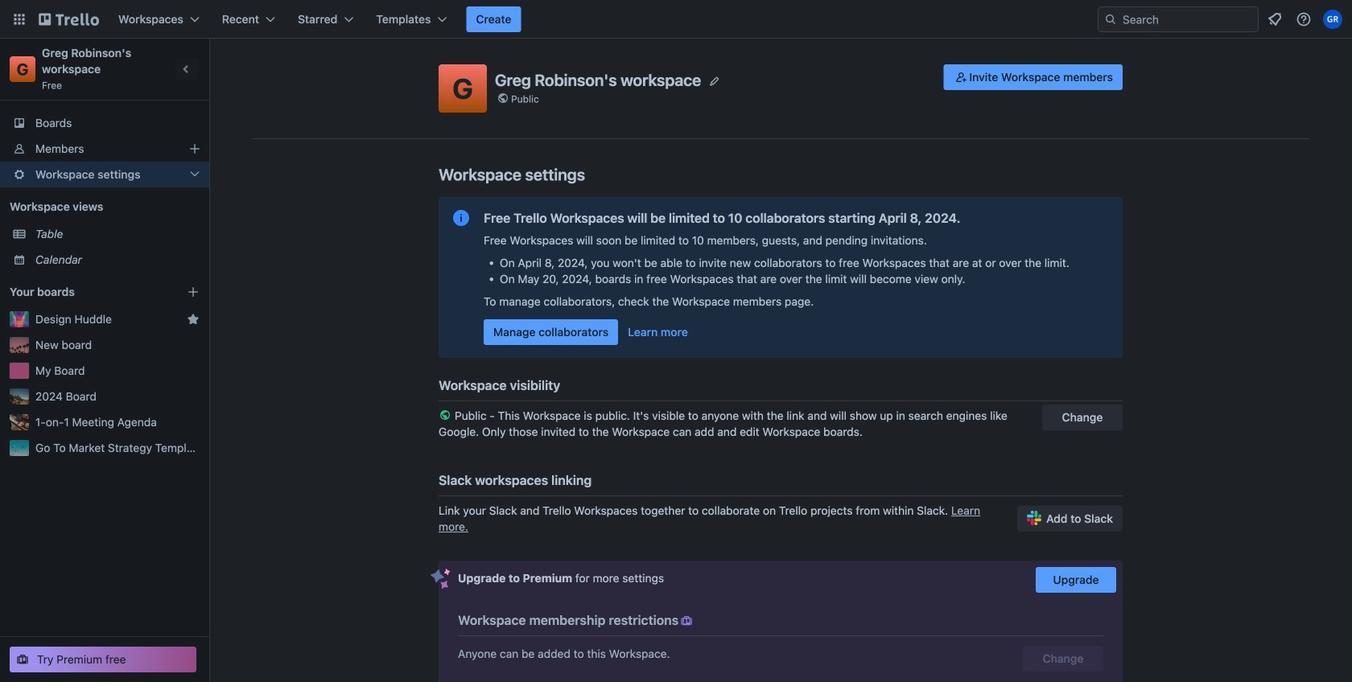 Task type: locate. For each thing, give the bounding box(es) containing it.
1 vertical spatial sm image
[[679, 614, 695, 630]]

Search field
[[1118, 8, 1258, 31]]

sparkle image
[[431, 569, 451, 590]]

your boards with 6 items element
[[10, 283, 163, 302]]

starred icon image
[[187, 313, 200, 326]]

0 vertical spatial sm image
[[954, 69, 970, 85]]

workspace navigation collapse icon image
[[176, 58, 198, 81]]

sm image
[[954, 69, 970, 85], [679, 614, 695, 630]]

0 horizontal spatial sm image
[[679, 614, 695, 630]]

back to home image
[[39, 6, 99, 32]]



Task type: describe. For each thing, give the bounding box(es) containing it.
search image
[[1105, 13, 1118, 26]]

primary element
[[0, 0, 1353, 39]]

add board image
[[187, 286, 200, 299]]

0 notifications image
[[1266, 10, 1285, 29]]

open information menu image
[[1296, 11, 1312, 27]]

1 horizontal spatial sm image
[[954, 69, 970, 85]]

greg robinson (gregrobinson96) image
[[1324, 10, 1343, 29]]



Task type: vqa. For each thing, say whether or not it's contained in the screenshot.
right Is
no



